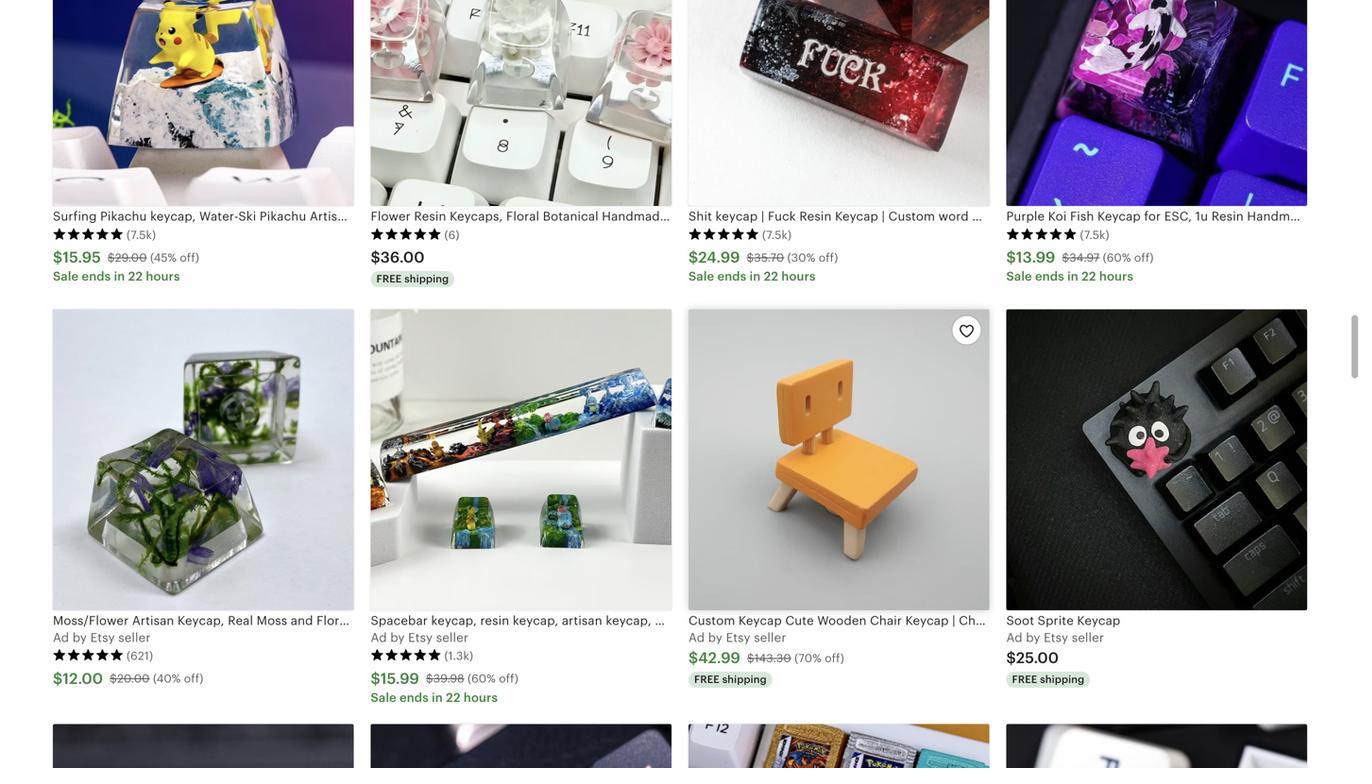 Task type: vqa. For each thing, say whether or not it's contained in the screenshot.
MiniTigerDesign
no



Task type: describe. For each thing, give the bounding box(es) containing it.
ends inside $ 15.99 $ 39.98 (60% off) sale ends in 22 hours
[[400, 691, 429, 705]]

off) for 15.95
[[180, 251, 199, 264]]

24.99
[[699, 249, 740, 266]]

shipping inside soot sprite keycap a d b y etsy seller $ 25.00 free shipping
[[1041, 674, 1085, 686]]

1 d from the left
[[61, 631, 69, 645]]

y inside a d b y etsy seller $ 42.99 $ 143.30 (70% off) free shipping
[[716, 631, 723, 645]]

sale inside $ 15.99 $ 39.98 (60% off) sale ends in 22 hours
[[371, 691, 397, 705]]

(60% for 13.99
[[1103, 251, 1132, 264]]

etsy inside soot sprite keycap a d b y etsy seller $ 25.00 free shipping
[[1044, 631, 1069, 645]]

soot sprite keycap a d b y etsy seller $ 25.00 free shipping
[[1007, 614, 1121, 686]]

35.70
[[754, 251, 785, 264]]

42.99
[[699, 650, 741, 667]]

2 seller from the left
[[436, 631, 469, 645]]

free inside the $ 36.00 free shipping
[[377, 273, 402, 285]]

$ 12.00 $ 20.00 (40% off)
[[53, 670, 204, 687]]

2 a from the left
[[371, 631, 379, 645]]

a inside a d b y etsy seller $ 42.99 $ 143.30 (70% off) free shipping
[[689, 631, 697, 645]]

(40%
[[153, 672, 181, 685]]

sprite
[[1038, 614, 1074, 628]]

green blue koi fish keycap for esc, kawaii keyboard, cute keycaps for mechanical keyboard, custom resin keycap christmas gift for her image
[[371, 724, 672, 768]]

ends for 24.99
[[718, 269, 747, 284]]

(7.5k) for 24.99
[[763, 229, 792, 241]]

soot sprite keycap image
[[1007, 309, 1308, 610]]

$ 13.99 $ 34.97 (60% off) sale ends in 22 hours
[[1007, 249, 1154, 284]]

2 etsy from the left
[[408, 631, 433, 645]]

in for 13.99
[[1068, 269, 1079, 284]]

15.99
[[381, 670, 419, 687]]

hours inside $ 15.99 $ 39.98 (60% off) sale ends in 22 hours
[[464, 691, 498, 705]]

in for 24.99
[[750, 269, 761, 284]]

(621)
[[127, 650, 153, 663]]

keycap
[[1078, 614, 1121, 628]]

143.30
[[755, 652, 792, 665]]

shipping inside a d b y etsy seller $ 42.99 $ 143.30 (70% off) free shipping
[[723, 674, 767, 686]]

13.99
[[1017, 249, 1056, 266]]

$ 36.00 free shipping
[[371, 249, 449, 285]]

hours for 13.99
[[1100, 269, 1134, 284]]

1 a from the left
[[53, 631, 61, 645]]

22 for 15.95
[[128, 269, 143, 284]]

(45%
[[150, 251, 177, 264]]

pokemon gameboy keycap, poke esc resin keycap, custom pokemon handmade keycap, pokemon character custom keycap | gift ideas image
[[689, 724, 990, 768]]

25.00
[[1017, 650, 1059, 667]]

22 for 24.99
[[764, 269, 779, 284]]

d inside soot sprite keycap a d b y etsy seller $ 25.00 free shipping
[[1015, 631, 1023, 645]]

(30%
[[788, 251, 816, 264]]

5 out of 5 stars image up 12.00
[[53, 649, 124, 662]]

39.98
[[433, 672, 465, 685]]

in inside $ 15.99 $ 39.98 (60% off) sale ends in 22 hours
[[432, 691, 443, 705]]

seller inside a d b y etsy seller $ 42.99 $ 143.30 (70% off) free shipping
[[754, 631, 787, 645]]

b inside soot sprite keycap a d b y etsy seller $ 25.00 free shipping
[[1026, 631, 1034, 645]]

soot
[[1007, 614, 1035, 628]]

b inside a d b y etsy seller $ 42.99 $ 143.30 (70% off) free shipping
[[708, 631, 716, 645]]

sale for 24.99
[[689, 269, 715, 284]]

$ 15.95 $ 29.00 (45% off) sale ends in 22 hours
[[53, 249, 199, 284]]

purple koi fish keycap for esc, 1u resin handmade keycap, koi artisan keycap for mechanical keyboard, custom resin keycap christmas gifts image
[[1007, 0, 1308, 206]]

kirby artisan keycap, custom keycap sa profile, handmade resin keycap, kirby sleeping keycap,custom escape keycap, 18th birthdaygift for her image
[[53, 724, 354, 768]]

5 out of 5 stars image for 36.00
[[371, 228, 442, 241]]

hours for 24.99
[[782, 269, 816, 284]]

$ inside the $ 36.00 free shipping
[[371, 249, 381, 266]]

flower resin keycaps, floral botanical handmade artisan custom art keycap for cherry mx keyboard, unique custom gaming keyboard cap image
[[371, 0, 672, 206]]

custom keycap cute wooden chair keycap | cherry profile custom keycaps cherry mx keycap | decorative keycap cute keycap gifts image
[[689, 309, 990, 610]]



Task type: locate. For each thing, give the bounding box(es) containing it.
hours down 34.97
[[1100, 269, 1134, 284]]

shipping down 25.00
[[1041, 674, 1085, 686]]

(60% inside $ 15.99 $ 39.98 (60% off) sale ends in 22 hours
[[468, 672, 496, 685]]

0 horizontal spatial free
[[377, 273, 402, 285]]

sale inside $ 15.95 $ 29.00 (45% off) sale ends in 22 hours
[[53, 269, 79, 284]]

hours inside $ 15.95 $ 29.00 (45% off) sale ends in 22 hours
[[146, 269, 180, 284]]

free inside a d b y etsy seller $ 42.99 $ 143.30 (70% off) free shipping
[[695, 674, 720, 686]]

1 a d b y etsy seller from the left
[[53, 631, 151, 645]]

3 d from the left
[[697, 631, 705, 645]]

5 out of 5 stars image up 15.95
[[53, 228, 124, 241]]

off) right (30%
[[819, 251, 839, 264]]

4 etsy from the left
[[1044, 631, 1069, 645]]

0 vertical spatial (60%
[[1103, 251, 1132, 264]]

15.95
[[63, 249, 101, 266]]

etsy up 12.00
[[90, 631, 115, 645]]

b up 12.00
[[73, 631, 80, 645]]

1 horizontal spatial (60%
[[1103, 251, 1132, 264]]

in
[[114, 269, 125, 284], [750, 269, 761, 284], [1068, 269, 1079, 284], [432, 691, 443, 705]]

hours down (45%
[[146, 269, 180, 284]]

b up 15.99
[[390, 631, 398, 645]]

free down '36.00'
[[377, 273, 402, 285]]

hours for 15.95
[[146, 269, 180, 284]]

a d b y etsy seller $ 42.99 $ 143.30 (70% off) free shipping
[[689, 631, 845, 686]]

22 inside $ 15.99 $ 39.98 (60% off) sale ends in 22 hours
[[446, 691, 461, 705]]

ends
[[82, 269, 111, 284], [718, 269, 747, 284], [1036, 269, 1065, 284], [400, 691, 429, 705]]

ends inside $ 24.99 $ 35.70 (30% off) sale ends in 22 hours
[[718, 269, 747, 284]]

2 horizontal spatial shipping
[[1041, 674, 1085, 686]]

b
[[73, 631, 80, 645], [390, 631, 398, 645], [708, 631, 716, 645], [1026, 631, 1034, 645]]

y up 25.00
[[1034, 631, 1041, 645]]

shipping down the 42.99 in the bottom of the page
[[723, 674, 767, 686]]

(60% down (1.3k)
[[468, 672, 496, 685]]

y up the 42.99 in the bottom of the page
[[716, 631, 723, 645]]

2 a d b y etsy seller from the left
[[371, 631, 469, 645]]

$ 24.99 $ 35.70 (30% off) sale ends in 22 hours
[[689, 249, 839, 284]]

free
[[377, 273, 402, 285], [695, 674, 720, 686], [1012, 674, 1038, 686]]

(1.3k)
[[445, 650, 474, 663]]

etsy inside a d b y etsy seller $ 42.99 $ 143.30 (70% off) free shipping
[[726, 631, 751, 645]]

ends inside $ 13.99 $ 34.97 (60% off) sale ends in 22 hours
[[1036, 269, 1065, 284]]

hours inside $ 13.99 $ 34.97 (60% off) sale ends in 22 hours
[[1100, 269, 1134, 284]]

$
[[53, 249, 63, 266], [371, 249, 381, 266], [689, 249, 699, 266], [1007, 249, 1017, 266], [108, 251, 115, 264], [747, 251, 754, 264], [1062, 251, 1070, 264], [689, 650, 699, 667], [1007, 650, 1017, 667], [747, 652, 755, 665], [53, 670, 63, 687], [371, 670, 381, 687], [110, 672, 117, 685], [426, 672, 433, 685]]

(7.5k)
[[127, 229, 156, 241], [763, 229, 792, 241], [1081, 229, 1110, 241]]

(60% right 34.97
[[1103, 251, 1132, 264]]

4 b from the left
[[1026, 631, 1034, 645]]

1 horizontal spatial shipping
[[723, 674, 767, 686]]

$ inside soot sprite keycap a d b y etsy seller $ 25.00 free shipping
[[1007, 650, 1017, 667]]

moss/flower artisan keycap, real moss and floral resin keycap, purple flowers and green moss, natural cute keycap, oem sa escape keycap image
[[53, 309, 354, 610]]

off) inside $ 12.00 $ 20.00 (40% off)
[[184, 672, 204, 685]]

22 for 13.99
[[1082, 269, 1097, 284]]

2 (7.5k) from the left
[[763, 229, 792, 241]]

$ inside $ 12.00 $ 20.00 (40% off)
[[110, 672, 117, 685]]

(7.5k) up 29.00
[[127, 229, 156, 241]]

in for 15.95
[[114, 269, 125, 284]]

shipping inside the $ 36.00 free shipping
[[405, 273, 449, 285]]

sale
[[53, 269, 79, 284], [689, 269, 715, 284], [1007, 269, 1033, 284], [371, 691, 397, 705]]

22 inside $ 15.95 $ 29.00 (45% off) sale ends in 22 hours
[[128, 269, 143, 284]]

b up the 42.99 in the bottom of the page
[[708, 631, 716, 645]]

ends for 15.95
[[82, 269, 111, 284]]

d inside a d b y etsy seller $ 42.99 $ 143.30 (70% off) free shipping
[[697, 631, 705, 645]]

(60% for 15.99
[[468, 672, 496, 685]]

spacebar keycap, resin keycap, artisan keycap, custom pokemon, pokemon keycap, custom keycaps, pokemon spacebar, esc keycaps, keycap set image
[[371, 309, 672, 610]]

a
[[53, 631, 61, 645], [371, 631, 379, 645], [689, 631, 697, 645], [1007, 631, 1015, 645]]

3 seller from the left
[[754, 631, 787, 645]]

etsy
[[90, 631, 115, 645], [408, 631, 433, 645], [726, 631, 751, 645], [1044, 631, 1069, 645]]

(70%
[[795, 652, 822, 665]]

12.00
[[63, 670, 103, 687]]

shipping
[[405, 273, 449, 285], [723, 674, 767, 686], [1041, 674, 1085, 686]]

5 out of 5 stars image up 15.99
[[371, 649, 442, 662]]

seller up 143.30 at the right of page
[[754, 631, 787, 645]]

22 inside $ 13.99 $ 34.97 (60% off) sale ends in 22 hours
[[1082, 269, 1097, 284]]

0 horizontal spatial a d b y etsy seller
[[53, 631, 151, 645]]

etsy down the sprite
[[1044, 631, 1069, 645]]

y up 15.99
[[398, 631, 405, 645]]

in inside $ 15.95 $ 29.00 (45% off) sale ends in 22 hours
[[114, 269, 125, 284]]

5 out of 5 stars image for 24.99
[[689, 228, 760, 241]]

3 (7.5k) from the left
[[1081, 229, 1110, 241]]

y inside soot sprite keycap a d b y etsy seller $ 25.00 free shipping
[[1034, 631, 1041, 645]]

a d b y etsy seller up (1.3k)
[[371, 631, 469, 645]]

22 down '35.70'
[[764, 269, 779, 284]]

off)
[[180, 251, 199, 264], [819, 251, 839, 264], [1135, 251, 1154, 264], [825, 652, 845, 665], [184, 672, 204, 685], [499, 672, 519, 685]]

shit keycap | fuck resin keycap | custom word resin keycap, personalized name resin keycap |  gift for friend| gift for best friend image
[[689, 0, 990, 206]]

22 down 34.97
[[1082, 269, 1097, 284]]

seller up (1.3k)
[[436, 631, 469, 645]]

hours inside $ 24.99 $ 35.70 (30% off) sale ends in 22 hours
[[782, 269, 816, 284]]

3 etsy from the left
[[726, 631, 751, 645]]

(6)
[[445, 229, 460, 241]]

a d b y etsy seller up (621)
[[53, 631, 151, 645]]

4 d from the left
[[1015, 631, 1023, 645]]

22 down 29.00
[[128, 269, 143, 284]]

off) inside $ 24.99 $ 35.70 (30% off) sale ends in 22 hours
[[819, 251, 839, 264]]

ends down 13.99
[[1036, 269, 1065, 284]]

d down 'soot'
[[1015, 631, 1023, 645]]

sale down 15.99
[[371, 691, 397, 705]]

sale inside $ 24.99 $ 35.70 (30% off) sale ends in 22 hours
[[689, 269, 715, 284]]

off) right '(40%'
[[184, 672, 204, 685]]

(7.5k) for 15.95
[[127, 229, 156, 241]]

3 y from the left
[[716, 631, 723, 645]]

2 b from the left
[[390, 631, 398, 645]]

hours
[[146, 269, 180, 284], [782, 269, 816, 284], [1100, 269, 1134, 284], [464, 691, 498, 705]]

(60%
[[1103, 251, 1132, 264], [468, 672, 496, 685]]

(60% inside $ 13.99 $ 34.97 (60% off) sale ends in 22 hours
[[1103, 251, 1132, 264]]

off) inside $ 13.99 $ 34.97 (60% off) sale ends in 22 hours
[[1135, 251, 1154, 264]]

(7.5k) up '35.70'
[[763, 229, 792, 241]]

surfing pikachu keycap, water-ski pikachu artisan keycap, pikachu keycaps, custom pokemon keycap for merchanical keyboard, gifts for him/her image
[[53, 0, 354, 206]]

1 b from the left
[[73, 631, 80, 645]]

1 y from the left
[[80, 631, 87, 645]]

off) inside a d b y etsy seller $ 42.99 $ 143.30 (70% off) free shipping
[[825, 652, 845, 665]]

5 out of 5 stars image for 13.99
[[1007, 228, 1078, 241]]

off) right "39.98"
[[499, 672, 519, 685]]

in inside $ 13.99 $ 34.97 (60% off) sale ends in 22 hours
[[1068, 269, 1079, 284]]

y
[[80, 631, 87, 645], [398, 631, 405, 645], [716, 631, 723, 645], [1034, 631, 1041, 645]]

sale down "24.99"
[[689, 269, 715, 284]]

0 horizontal spatial (7.5k)
[[127, 229, 156, 241]]

1 seller from the left
[[118, 631, 151, 645]]

in down 34.97
[[1068, 269, 1079, 284]]

5 out of 5 stars image up 13.99
[[1007, 228, 1078, 241]]

shipping down '36.00'
[[405, 273, 449, 285]]

ends down "24.99"
[[718, 269, 747, 284]]

b down 'soot'
[[1026, 631, 1034, 645]]

2 y from the left
[[398, 631, 405, 645]]

a d b y etsy seller for 15.99
[[371, 631, 469, 645]]

d up 15.99
[[379, 631, 387, 645]]

hours down (30%
[[782, 269, 816, 284]]

off) right (70%
[[825, 652, 845, 665]]

off) for 15.99
[[499, 672, 519, 685]]

0 horizontal spatial shipping
[[405, 273, 449, 285]]

in down 29.00
[[114, 269, 125, 284]]

ends down 15.99
[[400, 691, 429, 705]]

free down the 42.99 in the bottom of the page
[[695, 674, 720, 686]]

3 b from the left
[[708, 631, 716, 645]]

sale for 15.95
[[53, 269, 79, 284]]

sale down 15.95
[[53, 269, 79, 284]]

22 down "39.98"
[[446, 691, 461, 705]]

in inside $ 24.99 $ 35.70 (30% off) sale ends in 22 hours
[[750, 269, 761, 284]]

4 a from the left
[[1007, 631, 1015, 645]]

5 out of 5 stars image
[[53, 228, 124, 241], [371, 228, 442, 241], [689, 228, 760, 241], [1007, 228, 1078, 241], [53, 649, 124, 662], [371, 649, 442, 662]]

2 d from the left
[[379, 631, 387, 645]]

1 horizontal spatial (7.5k)
[[763, 229, 792, 241]]

off) for 13.99
[[1135, 251, 1154, 264]]

4 seller from the left
[[1072, 631, 1105, 645]]

d
[[61, 631, 69, 645], [379, 631, 387, 645], [697, 631, 705, 645], [1015, 631, 1023, 645]]

a inside soot sprite keycap a d b y etsy seller $ 25.00 free shipping
[[1007, 631, 1015, 645]]

free inside soot sprite keycap a d b y etsy seller $ 25.00 free shipping
[[1012, 674, 1038, 686]]

1 etsy from the left
[[90, 631, 115, 645]]

ends down 15.95
[[82, 269, 111, 284]]

seller up (621)
[[118, 631, 151, 645]]

2 horizontal spatial free
[[1012, 674, 1038, 686]]

$ 15.99 $ 39.98 (60% off) sale ends in 22 hours
[[371, 670, 519, 705]]

off) inside $ 15.95 $ 29.00 (45% off) sale ends in 22 hours
[[180, 251, 199, 264]]

1 horizontal spatial a d b y etsy seller
[[371, 631, 469, 645]]

5 out of 5 stars image up '36.00'
[[371, 228, 442, 241]]

ends for 13.99
[[1036, 269, 1065, 284]]

(7.5k) up 34.97
[[1081, 229, 1110, 241]]

seller down keycap
[[1072, 631, 1105, 645]]

y up 12.00
[[80, 631, 87, 645]]

20.00
[[117, 672, 150, 685]]

d up the 42.99 in the bottom of the page
[[697, 631, 705, 645]]

etsy up the 42.99 in the bottom of the page
[[726, 631, 751, 645]]

in down '35.70'
[[750, 269, 761, 284]]

29.00
[[115, 251, 147, 264]]

3 a from the left
[[689, 631, 697, 645]]

off) right (45%
[[180, 251, 199, 264]]

36.00
[[381, 249, 425, 266]]

off) right 34.97
[[1135, 251, 1154, 264]]

off) inside $ 15.99 $ 39.98 (60% off) sale ends in 22 hours
[[499, 672, 519, 685]]

(7.5k) for 13.99
[[1081, 229, 1110, 241]]

d up 12.00
[[61, 631, 69, 645]]

5 out of 5 stars image for 15.95
[[53, 228, 124, 241]]

seller
[[118, 631, 151, 645], [436, 631, 469, 645], [754, 631, 787, 645], [1072, 631, 1105, 645]]

22
[[128, 269, 143, 284], [764, 269, 779, 284], [1082, 269, 1097, 284], [446, 691, 461, 705]]

a d b y etsy seller
[[53, 631, 151, 645], [371, 631, 469, 645]]

etsy up 15.99
[[408, 631, 433, 645]]

1 vertical spatial (60%
[[468, 672, 496, 685]]

free down 25.00
[[1012, 674, 1038, 686]]

34.97
[[1070, 251, 1100, 264]]

sale inside $ 13.99 $ 34.97 (60% off) sale ends in 22 hours
[[1007, 269, 1033, 284]]

0 horizontal spatial (60%
[[468, 672, 496, 685]]

sale for 13.99
[[1007, 269, 1033, 284]]

off) for 12.00
[[184, 672, 204, 685]]

ends inside $ 15.95 $ 29.00 (45% off) sale ends in 22 hours
[[82, 269, 111, 284]]

a d b y etsy seller for 12.00
[[53, 631, 151, 645]]

4 y from the left
[[1034, 631, 1041, 645]]

1 horizontal spatial free
[[695, 674, 720, 686]]

22 inside $ 24.99 $ 35.70 (30% off) sale ends in 22 hours
[[764, 269, 779, 284]]

yin yang keycap sa profile, black and white koi resin keycap, custom koi keycap, koi artisan keycap, back to school supplies, gift for son image
[[1007, 724, 1308, 768]]

off) for 24.99
[[819, 251, 839, 264]]

in down "39.98"
[[432, 691, 443, 705]]

5 out of 5 stars image up "24.99"
[[689, 228, 760, 241]]

sale down 13.99
[[1007, 269, 1033, 284]]

seller inside soot sprite keycap a d b y etsy seller $ 25.00 free shipping
[[1072, 631, 1105, 645]]

2 horizontal spatial (7.5k)
[[1081, 229, 1110, 241]]

1 (7.5k) from the left
[[127, 229, 156, 241]]

hours down "39.98"
[[464, 691, 498, 705]]



